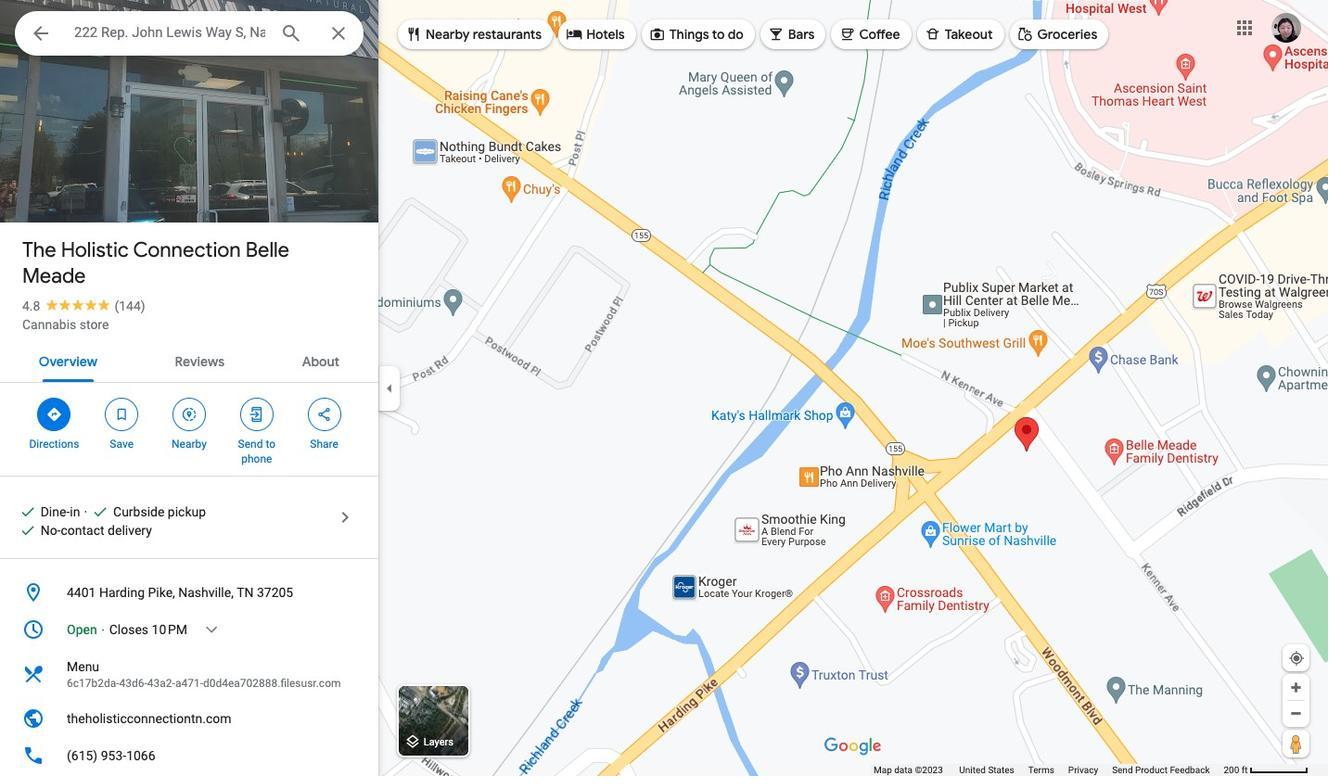 Task type: vqa. For each thing, say whether or not it's contained in the screenshot.


Task type: describe. For each thing, give the bounding box(es) containing it.
send product feedback button
[[1112, 764, 1210, 776]]

overview
[[39, 353, 97, 370]]

curbside
[[113, 504, 165, 519]]

send product feedback
[[1112, 765, 1210, 775]]


[[1017, 24, 1034, 45]]

pickup
[[168, 504, 206, 519]]

pike,
[[148, 585, 175, 600]]

200 ft button
[[1224, 765, 1309, 775]]

the holistic connection belle meade
[[22, 237, 289, 289]]

cannabis store button
[[22, 315, 109, 334]]

nashville,
[[178, 585, 234, 600]]

states
[[988, 765, 1014, 775]]

photos
[[68, 184, 113, 201]]

zoom out image
[[1289, 707, 1303, 721]]


[[46, 404, 62, 425]]

 hotels
[[566, 24, 625, 45]]

groceries
[[1037, 26, 1097, 43]]

(144)
[[114, 299, 145, 313]]

feedback
[[1170, 765, 1210, 775]]

6c17b2da-
[[67, 677, 119, 690]]

44 photos
[[47, 184, 113, 201]]

d0d4ea702888.filesusr.com
[[203, 677, 341, 690]]

photo of the holistic connection belle meade image
[[0, 0, 378, 364]]

restaurants
[[473, 26, 542, 43]]


[[768, 24, 784, 45]]

ft
[[1242, 765, 1248, 775]]

closes
[[109, 622, 148, 637]]


[[924, 24, 941, 45]]

222 Rep. John Lewis Way S, Nashville, TN 37203 field
[[15, 11, 364, 56]]


[[316, 404, 333, 425]]

to inside send to phone
[[266, 438, 275, 451]]

zoom in image
[[1289, 681, 1303, 695]]


[[113, 404, 130, 425]]

send to phone
[[238, 438, 275, 466]]

open menu link image
[[309, 666, 326, 683]]

44
[[47, 184, 64, 201]]

144 reviews element
[[114, 299, 145, 313]]

 bars
[[768, 24, 815, 45]]

serves dine-in group
[[11, 503, 80, 521]]

has no-contact delivery group
[[11, 521, 152, 540]]

layers
[[424, 737, 453, 749]]

united states button
[[959, 764, 1014, 776]]

tn
[[237, 585, 254, 600]]

show your location image
[[1288, 650, 1305, 667]]

44 photos button
[[14, 176, 121, 209]]

953-
[[101, 748, 126, 763]]


[[566, 24, 583, 45]]

about button
[[287, 338, 354, 382]]

 takeout
[[924, 24, 993, 45]]

43d6-
[[119, 677, 147, 690]]

overview button
[[24, 338, 112, 382]]

open
[[67, 622, 97, 637]]

show open hours for the week image
[[203, 621, 220, 638]]


[[30, 20, 52, 46]]

bars
[[788, 26, 815, 43]]

about
[[302, 353, 340, 370]]

(615)
[[67, 748, 98, 763]]

actions for the holistic connection belle meade region
[[0, 383, 378, 476]]

cannabis
[[22, 317, 76, 332]]

4401 harding pike, nashville, tn 37205 button
[[0, 574, 378, 611]]

meade
[[22, 263, 86, 289]]

cannabis store
[[22, 317, 109, 332]]

(615) 953-1066 button
[[0, 737, 378, 774]]

coffee
[[859, 26, 900, 43]]

do
[[728, 26, 744, 43]]

menu 6c17b2da-43d6-43a2-a471-d0d4ea702888.filesusr.com
[[67, 659, 341, 690]]

google account: michele murakami  
(michele.murakami@adept.ai) image
[[1271, 13, 1301, 42]]

in
[[70, 504, 80, 519]]


[[649, 24, 666, 45]]

reviews
[[175, 353, 224, 370]]

tab list inside google maps element
[[0, 338, 378, 382]]

curbside pickup
[[113, 504, 206, 519]]

offers curbside pickup group
[[84, 503, 206, 521]]

directions
[[29, 438, 79, 451]]

the holistic connection belle meade main content
[[0, 0, 378, 776]]



Task type: locate. For each thing, give the bounding box(es) containing it.
tab list
[[0, 338, 378, 382]]

1066
[[126, 748, 155, 763]]

 search field
[[15, 11, 364, 59]]

4401 harding pike, nashville, tn 37205
[[67, 585, 293, 600]]

to up the phone
[[266, 438, 275, 451]]


[[405, 24, 422, 45]]

no-
[[40, 523, 61, 538]]

43a2-
[[147, 677, 175, 690]]

collapse side panel image
[[379, 378, 400, 398]]

terms
[[1028, 765, 1054, 775]]

a471-
[[175, 677, 203, 690]]

 groceries
[[1017, 24, 1097, 45]]

map
[[874, 765, 892, 775]]

nearby right 
[[426, 26, 470, 43]]

product
[[1135, 765, 1168, 775]]

show street view coverage image
[[1283, 730, 1309, 758]]

store
[[79, 317, 109, 332]]

 things to do
[[649, 24, 744, 45]]

share
[[310, 438, 338, 451]]

send up the phone
[[238, 438, 263, 451]]

privacy
[[1068, 765, 1098, 775]]

200
[[1224, 765, 1239, 775]]

4401
[[67, 585, 96, 600]]


[[839, 24, 855, 45]]

send left product
[[1112, 765, 1133, 775]]

belle
[[245, 237, 289, 263]]

1 vertical spatial nearby
[[172, 438, 207, 451]]

·
[[84, 504, 87, 519]]

footer containing map data ©2023
[[874, 764, 1224, 776]]

⋅
[[100, 622, 106, 637]]

10 pm
[[152, 622, 187, 637]]

None field
[[74, 21, 265, 44]]

tab list containing overview
[[0, 338, 378, 382]]

copy menu link image
[[337, 666, 353, 683]]

privacy button
[[1068, 764, 1098, 776]]

 nearby restaurants
[[405, 24, 542, 45]]

google maps element
[[0, 0, 1328, 776]]

1 horizontal spatial nearby
[[426, 26, 470, 43]]

0 vertical spatial to
[[712, 26, 725, 43]]

send
[[238, 438, 263, 451], [1112, 765, 1133, 775]]

terms button
[[1028, 764, 1054, 776]]

0 horizontal spatial to
[[266, 438, 275, 451]]

footer
[[874, 764, 1224, 776]]


[[248, 404, 265, 425]]

takeout
[[945, 26, 993, 43]]

menu
[[67, 659, 99, 674]]

reviews button
[[160, 338, 239, 382]]

send inside "button"
[[1112, 765, 1133, 775]]

information for the holistic connection belle meade region
[[0, 574, 378, 776]]

(615) 953-1066
[[67, 748, 155, 763]]

data
[[894, 765, 913, 775]]

save
[[110, 438, 134, 451]]

phone
[[241, 453, 272, 466]]

things
[[669, 26, 709, 43]]

open ⋅ closes 10 pm
[[67, 622, 187, 637]]

map data ©2023
[[874, 765, 945, 775]]

4.8
[[22, 299, 40, 313]]

4.8 stars image
[[40, 299, 114, 311]]

send for send product feedback
[[1112, 765, 1133, 775]]

hotels
[[586, 26, 625, 43]]

connection
[[133, 237, 241, 263]]

send for send to phone
[[238, 438, 263, 451]]

nearby inside 'actions for the holistic connection belle meade' region
[[172, 438, 207, 451]]

nearby
[[426, 26, 470, 43], [172, 438, 207, 451]]

nearby down 
[[172, 438, 207, 451]]

theholisticconnectiontn.com link
[[0, 700, 378, 737]]

united states
[[959, 765, 1014, 775]]

 coffee
[[839, 24, 900, 45]]

1 horizontal spatial to
[[712, 26, 725, 43]]

theholisticconnectiontn.com
[[67, 711, 231, 726]]

0 vertical spatial send
[[238, 438, 263, 451]]

nearby inside  nearby restaurants
[[426, 26, 470, 43]]

hours image
[[22, 619, 45, 641]]

to
[[712, 26, 725, 43], [266, 438, 275, 451]]

contact
[[61, 523, 104, 538]]


[[181, 404, 198, 425]]

1 horizontal spatial send
[[1112, 765, 1133, 775]]

no-contact delivery
[[40, 523, 152, 538]]

united
[[959, 765, 986, 775]]

0 horizontal spatial nearby
[[172, 438, 207, 451]]

1 vertical spatial to
[[266, 438, 275, 451]]

delivery
[[108, 523, 152, 538]]

none field inside 222 rep. john lewis way s, nashville, tn 37203 field
[[74, 21, 265, 44]]

1 vertical spatial send
[[1112, 765, 1133, 775]]

200 ft
[[1224, 765, 1248, 775]]

dine-in
[[40, 504, 80, 519]]

©2023
[[915, 765, 943, 775]]

0 vertical spatial nearby
[[426, 26, 470, 43]]

the
[[22, 237, 56, 263]]

0 horizontal spatial send
[[238, 438, 263, 451]]

 button
[[15, 11, 67, 59]]

37205
[[257, 585, 293, 600]]

to left do
[[712, 26, 725, 43]]

dine-
[[40, 504, 70, 519]]

footer inside google maps element
[[874, 764, 1224, 776]]

send inside send to phone
[[238, 438, 263, 451]]

harding
[[99, 585, 145, 600]]

to inside  things to do
[[712, 26, 725, 43]]

holistic
[[61, 237, 129, 263]]



